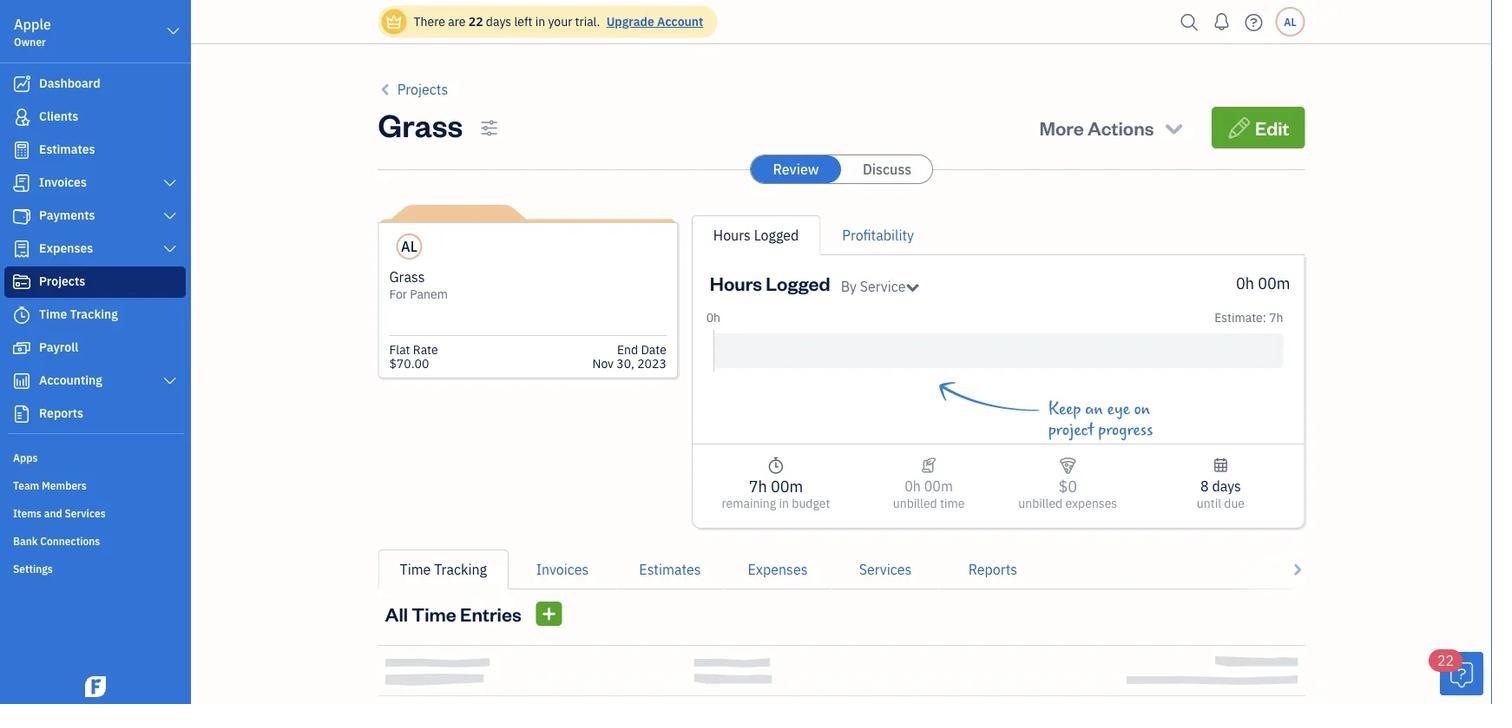 Task type: describe. For each thing, give the bounding box(es) containing it.
there are 22 days left in your trial. upgrade account
[[414, 13, 703, 30]]

1 vertical spatial hours
[[710, 270, 762, 295]]

end
[[617, 342, 638, 358]]

next image
[[1289, 559, 1305, 580]]

review
[[773, 160, 819, 178]]

1 vertical spatial expenses link
[[724, 550, 832, 590]]

projects inside "button"
[[397, 80, 448, 99]]

tracking inside main element
[[70, 306, 118, 322]]

settings link
[[4, 555, 186, 581]]

0h 00m
[[1236, 273, 1291, 293]]

logged inside button
[[754, 226, 799, 244]]

upgrade
[[607, 13, 654, 30]]

1 horizontal spatial reports
[[969, 560, 1018, 579]]

time
[[940, 495, 965, 511]]

unbilled inside 0h 00m unbilled time
[[893, 495, 937, 511]]

entries
[[460, 601, 521, 626]]

remaining
[[722, 495, 776, 511]]

payments
[[39, 207, 95, 223]]

1 vertical spatial time tracking link
[[378, 550, 509, 590]]

go to help image
[[1240, 9, 1268, 35]]

expenses
[[1066, 495, 1118, 511]]

estimate image
[[11, 142, 32, 159]]

clients
[[39, 108, 78, 124]]

0 horizontal spatial reports link
[[4, 399, 186, 430]]

chevron large down image for accounting
[[162, 374, 178, 388]]

$0
[[1059, 476, 1077, 496]]

money image
[[11, 339, 32, 357]]

al button
[[1276, 7, 1305, 36]]

00m for 0h 00m unbilled time
[[924, 477, 953, 495]]

progress
[[1098, 420, 1153, 439]]

keep
[[1049, 399, 1081, 418]]

by
[[841, 277, 857, 296]]

0 vertical spatial in
[[535, 13, 545, 30]]

projects button
[[378, 79, 448, 100]]

items and services link
[[4, 499, 186, 525]]

expense image
[[11, 240, 32, 258]]

estimates link for payments link on the left top of page
[[4, 135, 186, 166]]

invoice image
[[11, 175, 32, 192]]

more actions button
[[1024, 107, 1202, 148]]

expenses image
[[1059, 455, 1077, 476]]

there
[[414, 13, 445, 30]]

discuss link
[[842, 155, 932, 183]]

keep an eye on project progress
[[1049, 399, 1153, 439]]

payroll
[[39, 339, 78, 355]]

invoices inside main element
[[39, 174, 87, 190]]

1 vertical spatial hours logged
[[710, 270, 831, 295]]

apple
[[14, 15, 51, 33]]

2 vertical spatial time
[[412, 601, 456, 626]]

are
[[448, 13, 466, 30]]

hours logged button
[[714, 225, 799, 246]]

actions
[[1088, 115, 1154, 140]]

profitability
[[842, 226, 914, 244]]

$0 unbilled expenses
[[1019, 476, 1118, 511]]

edit
[[1255, 115, 1290, 140]]

8 days until due
[[1197, 477, 1245, 511]]

more actions
[[1040, 115, 1154, 140]]

trial.
[[575, 13, 600, 30]]

flat
[[389, 342, 410, 358]]

review link
[[751, 155, 841, 183]]

chevron large down image
[[165, 21, 181, 42]]

22 inside dropdown button
[[1438, 652, 1454, 670]]

service
[[860, 277, 906, 296]]

main element
[[0, 0, 234, 704]]

chart image
[[11, 372, 32, 390]]

1 vertical spatial invoices
[[536, 560, 589, 579]]

upgrade account link
[[603, 13, 703, 30]]

payments link
[[4, 201, 186, 232]]

all
[[385, 601, 408, 626]]

bank connections link
[[4, 527, 186, 553]]

dashboard image
[[11, 76, 32, 93]]

rate
[[413, 342, 438, 358]]

0h for 0h
[[706, 310, 721, 326]]

grass for grass
[[378, 103, 463, 145]]

0 vertical spatial time tracking link
[[4, 300, 186, 331]]

dashboard link
[[4, 69, 186, 100]]

items
[[13, 506, 42, 520]]

pencil image
[[1228, 115, 1252, 140]]

time entry menu image
[[541, 603, 557, 624]]

0h for 0h 00m unbilled time
[[905, 477, 921, 495]]

projects inside main element
[[39, 273, 85, 289]]

apps link
[[4, 444, 186, 470]]

until
[[1197, 495, 1222, 511]]

22 button
[[1429, 649, 1484, 695]]

apps
[[13, 451, 38, 464]]

0h 00m unbilled time
[[893, 477, 965, 511]]

0 horizontal spatial al
[[401, 237, 418, 256]]

payroll link
[[4, 333, 186, 364]]

0 horizontal spatial days
[[486, 13, 511, 30]]

resource center badge image
[[1440, 652, 1484, 695]]

all time entries
[[385, 601, 521, 626]]

1 vertical spatial time
[[400, 560, 431, 579]]

chevron large down image for invoices
[[162, 176, 178, 190]]

edit link
[[1212, 107, 1305, 148]]

project
[[1049, 420, 1094, 439]]

items and services
[[13, 506, 106, 520]]

grass for panem
[[389, 268, 448, 302]]

budget
[[792, 495, 830, 511]]

7h inside 7h 00m remaining in budget
[[749, 476, 767, 496]]

1 horizontal spatial expenses
[[748, 560, 808, 579]]

$70.00
[[389, 356, 429, 372]]

00m for 0h 00m
[[1258, 273, 1291, 293]]

7h 00m remaining in budget
[[722, 476, 830, 511]]

1 vertical spatial estimates
[[639, 560, 701, 579]]

timetracking image
[[767, 455, 785, 476]]



Task type: vqa. For each thing, say whether or not it's contained in the screenshot.
the bottom Expenses
yes



Task type: locate. For each thing, give the bounding box(es) containing it.
projects right project 'icon'
[[39, 273, 85, 289]]

1 horizontal spatial invoices
[[536, 560, 589, 579]]

0 horizontal spatial estimates link
[[4, 135, 186, 166]]

1 unbilled from the left
[[893, 495, 937, 511]]

1 horizontal spatial projects
[[397, 80, 448, 99]]

panem
[[410, 286, 448, 302]]

1 horizontal spatial 00m
[[924, 477, 953, 495]]

0 horizontal spatial projects
[[39, 273, 85, 289]]

1 horizontal spatial days
[[1212, 477, 1241, 495]]

al right go to help icon
[[1284, 15, 1297, 29]]

1 vertical spatial tracking
[[434, 560, 487, 579]]

grass down projects "button"
[[378, 103, 463, 145]]

0 vertical spatial expenses
[[39, 240, 93, 256]]

logged down review
[[754, 226, 799, 244]]

1 horizontal spatial tracking
[[434, 560, 487, 579]]

1 horizontal spatial time tracking
[[400, 560, 487, 579]]

0 vertical spatial 22
[[469, 13, 483, 30]]

0 vertical spatial estimates
[[39, 141, 95, 157]]

clients link
[[4, 102, 186, 133]]

expenses
[[39, 240, 93, 256], [748, 560, 808, 579]]

for
[[389, 286, 407, 302]]

days inside 8 days until due
[[1212, 477, 1241, 495]]

discuss
[[863, 160, 912, 178]]

hours logged
[[714, 226, 799, 244], [710, 270, 831, 295]]

0 vertical spatial time tracking
[[39, 306, 118, 322]]

in right left
[[535, 13, 545, 30]]

0 vertical spatial days
[[486, 13, 511, 30]]

1 vertical spatial days
[[1212, 477, 1241, 495]]

1 horizontal spatial estimates link
[[616, 550, 724, 590]]

0 vertical spatial projects
[[397, 80, 448, 99]]

3 chevron large down image from the top
[[162, 242, 178, 256]]

al up grass for panem
[[401, 237, 418, 256]]

2 chevron large down image from the top
[[162, 209, 178, 223]]

0 vertical spatial 7h
[[1269, 310, 1284, 326]]

30,
[[617, 356, 635, 372]]

0 vertical spatial services
[[65, 506, 106, 520]]

estimate:
[[1215, 310, 1267, 326]]

on
[[1134, 399, 1151, 418]]

1 horizontal spatial estimates
[[639, 560, 701, 579]]

1 vertical spatial estimates link
[[616, 550, 724, 590]]

2023
[[637, 356, 667, 372]]

1 vertical spatial in
[[779, 495, 789, 511]]

0 horizontal spatial in
[[535, 13, 545, 30]]

team
[[13, 478, 39, 492]]

unbilled
[[893, 495, 937, 511], [1019, 495, 1063, 511]]

22
[[469, 13, 483, 30], [1438, 652, 1454, 670]]

time right all
[[412, 601, 456, 626]]

1 horizontal spatial invoices link
[[509, 550, 616, 590]]

0 horizontal spatial invoices link
[[4, 168, 186, 199]]

logged left 'by'
[[766, 270, 831, 295]]

expenses link
[[4, 234, 186, 265], [724, 550, 832, 590]]

0 horizontal spatial 00m
[[771, 476, 803, 496]]

time tracking
[[39, 306, 118, 322], [400, 560, 487, 579]]

hours inside button
[[714, 226, 751, 244]]

0 vertical spatial invoices link
[[4, 168, 186, 199]]

projects link
[[4, 267, 186, 298]]

due
[[1224, 495, 1245, 511]]

nov
[[593, 356, 614, 372]]

invoices
[[39, 174, 87, 190], [536, 560, 589, 579]]

freshbooks image
[[82, 676, 109, 697]]

0 horizontal spatial services
[[65, 506, 106, 520]]

accounting link
[[4, 366, 186, 397]]

an
[[1085, 399, 1103, 418]]

time tracking up all time entries
[[400, 560, 487, 579]]

1 horizontal spatial 0h
[[905, 477, 921, 495]]

owner
[[14, 35, 46, 49]]

time tracking link up all time entries
[[378, 550, 509, 590]]

notifications image
[[1208, 4, 1236, 39]]

more
[[1040, 115, 1084, 140]]

1 horizontal spatial 22
[[1438, 652, 1454, 670]]

1 horizontal spatial 7h
[[1269, 310, 1284, 326]]

team members link
[[4, 471, 186, 497]]

services inside main element
[[65, 506, 106, 520]]

time tracking down projects link
[[39, 306, 118, 322]]

0 vertical spatial reports link
[[4, 399, 186, 430]]

your
[[548, 13, 572, 30]]

invoices image
[[921, 455, 937, 476]]

0 vertical spatial hours
[[714, 226, 751, 244]]

estimate: 7h
[[1215, 310, 1284, 326]]

days down "calendar" "icon"
[[1212, 477, 1241, 495]]

0 vertical spatial grass
[[378, 103, 463, 145]]

reports link down the time
[[939, 550, 1047, 590]]

days left left
[[486, 13, 511, 30]]

al inside dropdown button
[[1284, 15, 1297, 29]]

in left budget
[[779, 495, 789, 511]]

invoices up time entry menu image
[[536, 560, 589, 579]]

2 vertical spatial 0h
[[905, 477, 921, 495]]

1 vertical spatial al
[[401, 237, 418, 256]]

eye
[[1107, 399, 1130, 418]]

services link
[[832, 550, 939, 590]]

connections
[[40, 534, 100, 548]]

0 horizontal spatial 22
[[469, 13, 483, 30]]

0 vertical spatial logged
[[754, 226, 799, 244]]

invoices link
[[4, 168, 186, 199], [509, 550, 616, 590]]

time tracking link up payroll link
[[4, 300, 186, 331]]

chevrondown image
[[1162, 115, 1186, 140]]

00m inside 7h 00m remaining in budget
[[771, 476, 803, 496]]

0 vertical spatial hours logged
[[714, 226, 799, 244]]

1 vertical spatial logged
[[766, 270, 831, 295]]

0 vertical spatial time
[[39, 306, 67, 322]]

expenses inside main element
[[39, 240, 93, 256]]

0 vertical spatial reports
[[39, 405, 83, 421]]

1 horizontal spatial time tracking link
[[378, 550, 509, 590]]

0 horizontal spatial expenses link
[[4, 234, 186, 265]]

calendar image
[[1213, 455, 1229, 476]]

tracking up all time entries
[[434, 560, 487, 579]]

left
[[514, 13, 533, 30]]

tracking
[[70, 306, 118, 322], [434, 560, 487, 579]]

1 vertical spatial services
[[859, 560, 912, 579]]

0 horizontal spatial tracking
[[70, 306, 118, 322]]

chevron large down image inside payments link
[[162, 209, 178, 223]]

1 vertical spatial 22
[[1438, 652, 1454, 670]]

reports
[[39, 405, 83, 421], [969, 560, 1018, 579]]

1 vertical spatial time tracking
[[400, 560, 487, 579]]

0h inside 0h 00m unbilled time
[[905, 477, 921, 495]]

4 chevron large down image from the top
[[162, 374, 178, 388]]

expenses down payments
[[39, 240, 93, 256]]

expenses down remaining
[[748, 560, 808, 579]]

0 horizontal spatial 7h
[[749, 476, 767, 496]]

apple owner
[[14, 15, 51, 49]]

0 vertical spatial invoices
[[39, 174, 87, 190]]

estimates link for services link
[[616, 550, 724, 590]]

grass up flat
[[389, 268, 425, 286]]

1 vertical spatial projects
[[39, 273, 85, 289]]

1 vertical spatial expenses
[[748, 560, 808, 579]]

account
[[657, 13, 703, 30]]

search image
[[1176, 9, 1204, 35]]

services
[[65, 506, 106, 520], [859, 560, 912, 579]]

members
[[42, 478, 87, 492]]

00m for 7h 00m remaining in budget
[[771, 476, 803, 496]]

chevronleft image
[[378, 79, 394, 100]]

chevron large down image for expenses
[[162, 242, 178, 256]]

chevron large down image for payments
[[162, 209, 178, 223]]

projects
[[397, 80, 448, 99], [39, 273, 85, 289]]

profitability button
[[842, 225, 914, 246]]

1 horizontal spatial al
[[1284, 15, 1297, 29]]

tracking down projects link
[[70, 306, 118, 322]]

grass inside grass for panem
[[389, 268, 425, 286]]

1 vertical spatial grass
[[389, 268, 425, 286]]

1 horizontal spatial reports link
[[939, 550, 1047, 590]]

in inside 7h 00m remaining in budget
[[779, 495, 789, 511]]

0 horizontal spatial time tracking
[[39, 306, 118, 322]]

0 vertical spatial 0h
[[1236, 273, 1255, 293]]

and
[[44, 506, 62, 520]]

0 vertical spatial tracking
[[70, 306, 118, 322]]

settings
[[13, 562, 53, 576]]

estimates link
[[4, 135, 186, 166], [616, 550, 724, 590]]

invoices link up payments link on the left top of page
[[4, 168, 186, 199]]

reports link down accounting link
[[4, 399, 186, 430]]

project image
[[11, 273, 32, 291]]

report image
[[11, 405, 32, 423]]

8
[[1201, 477, 1209, 495]]

accounting
[[39, 372, 102, 388]]

1 vertical spatial reports
[[969, 560, 1018, 579]]

2 horizontal spatial 0h
[[1236, 273, 1255, 293]]

0 horizontal spatial 0h
[[706, 310, 721, 326]]

grass
[[378, 103, 463, 145], [389, 268, 425, 286]]

payment image
[[11, 208, 32, 225]]

1 vertical spatial 0h
[[706, 310, 721, 326]]

0 horizontal spatial reports
[[39, 405, 83, 421]]

unbilled left the time
[[893, 495, 937, 511]]

expenses link down remaining
[[724, 550, 832, 590]]

0 horizontal spatial invoices
[[39, 174, 87, 190]]

0 horizontal spatial unbilled
[[893, 495, 937, 511]]

flat rate $70.00
[[389, 342, 438, 372]]

hours logged down hours logged button
[[710, 270, 831, 295]]

unbilled down expenses icon
[[1019, 495, 1063, 511]]

hours logged down review
[[714, 226, 799, 244]]

invoices up payments
[[39, 174, 87, 190]]

time inside main element
[[39, 306, 67, 322]]

team members
[[13, 478, 87, 492]]

0 vertical spatial estimates link
[[4, 135, 186, 166]]

crown image
[[385, 13, 403, 31]]

1 horizontal spatial unbilled
[[1019, 495, 1063, 511]]

settings for this project image
[[480, 117, 498, 138]]

0 horizontal spatial estimates
[[39, 141, 95, 157]]

end date nov 30, 2023
[[593, 342, 667, 372]]

bank connections
[[13, 534, 100, 548]]

time
[[39, 306, 67, 322], [400, 560, 431, 579], [412, 601, 456, 626]]

0 horizontal spatial expenses
[[39, 240, 93, 256]]

0 vertical spatial expenses link
[[4, 234, 186, 265]]

0 horizontal spatial time tracking link
[[4, 300, 186, 331]]

projects right chevronleft "icon"
[[397, 80, 448, 99]]

al
[[1284, 15, 1297, 29], [401, 237, 418, 256]]

1 horizontal spatial expenses link
[[724, 550, 832, 590]]

estimates inside main element
[[39, 141, 95, 157]]

date
[[641, 342, 667, 358]]

invoices link up time entry menu image
[[509, 550, 616, 590]]

7h right estimate:
[[1269, 310, 1284, 326]]

reports inside main element
[[39, 405, 83, 421]]

by service
[[841, 277, 906, 296]]

hours
[[714, 226, 751, 244], [710, 270, 762, 295]]

00m inside 0h 00m unbilled time
[[924, 477, 953, 495]]

1 horizontal spatial services
[[859, 560, 912, 579]]

time right timer 'icon'
[[39, 306, 67, 322]]

expenses link up projects link
[[4, 234, 186, 265]]

dashboard
[[39, 75, 100, 91]]

grass for grass for panem
[[389, 268, 425, 286]]

2 unbilled from the left
[[1019, 495, 1063, 511]]

1 chevron large down image from the top
[[162, 176, 178, 190]]

7h
[[1269, 310, 1284, 326], [749, 476, 767, 496]]

0h for 0h 00m
[[1236, 273, 1255, 293]]

0 vertical spatial al
[[1284, 15, 1297, 29]]

2 horizontal spatial 00m
[[1258, 273, 1291, 293]]

bank
[[13, 534, 38, 548]]

Hours Logged Group By field
[[841, 276, 920, 297]]

time up all
[[400, 560, 431, 579]]

1 vertical spatial reports link
[[939, 550, 1047, 590]]

1 horizontal spatial in
[[779, 495, 789, 511]]

days
[[486, 13, 511, 30], [1212, 477, 1241, 495]]

unbilled inside $0 unbilled expenses
[[1019, 495, 1063, 511]]

00m
[[1258, 273, 1291, 293], [771, 476, 803, 496], [924, 477, 953, 495]]

1 vertical spatial 7h
[[749, 476, 767, 496]]

7h left budget
[[749, 476, 767, 496]]

time tracking inside main element
[[39, 306, 118, 322]]

1 vertical spatial invoices link
[[509, 550, 616, 590]]

client image
[[11, 109, 32, 126]]

chevron large down image
[[162, 176, 178, 190], [162, 209, 178, 223], [162, 242, 178, 256], [162, 374, 178, 388]]

timer image
[[11, 306, 32, 324]]

time tracking link
[[4, 300, 186, 331], [378, 550, 509, 590]]



